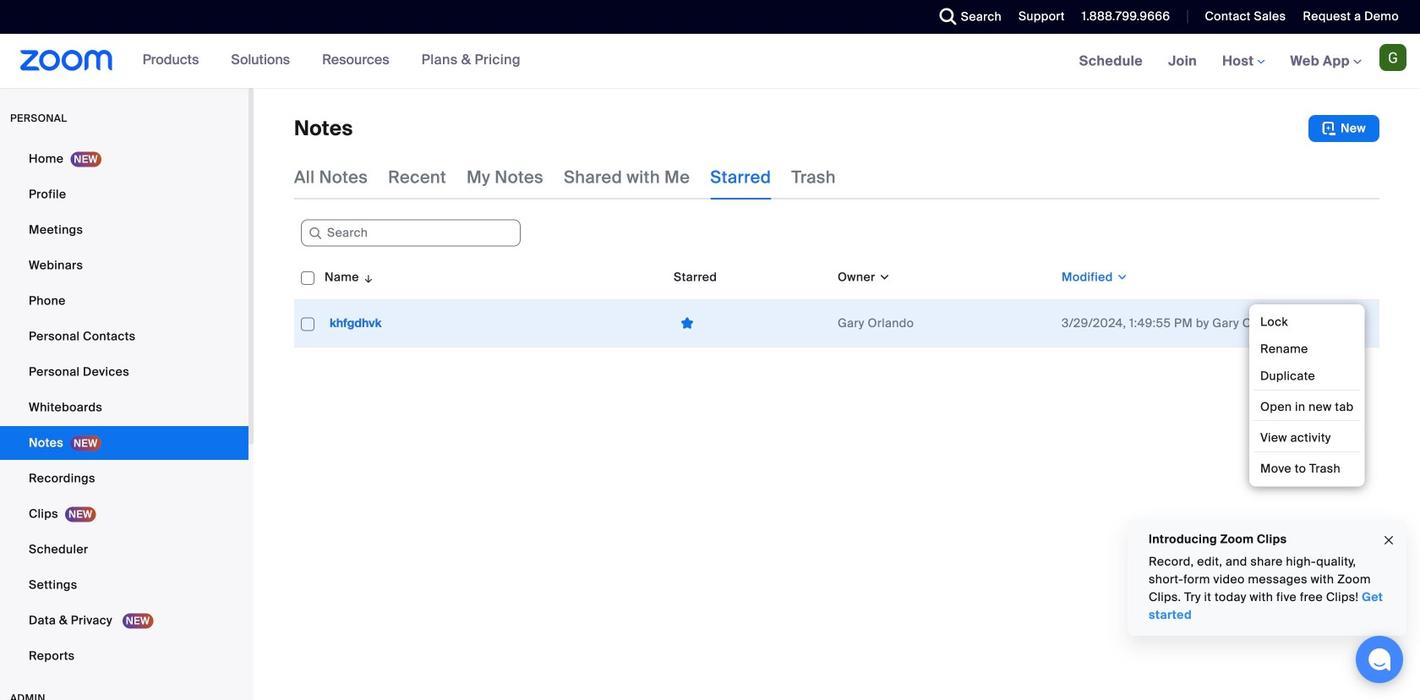 Task type: locate. For each thing, give the bounding box(es) containing it.
product information navigation
[[130, 34, 534, 88]]

application
[[294, 255, 1380, 348]]

profile picture image
[[1380, 44, 1407, 71]]

more options for khfgdhvk image
[[1338, 316, 1365, 331]]

banner
[[0, 34, 1421, 89]]

arrow down image
[[359, 267, 375, 288]]

open chat image
[[1368, 648, 1392, 672]]



Task type: describe. For each thing, give the bounding box(es) containing it.
meetings navigation
[[1067, 34, 1421, 89]]

zoom logo image
[[20, 50, 113, 71]]

khfgdhvk starred image
[[674, 315, 701, 332]]

close image
[[1383, 531, 1396, 550]]

personal menu menu
[[0, 142, 249, 675]]

tabs of all notes page tab list
[[294, 156, 836, 200]]

Search text field
[[301, 220, 521, 247]]



Task type: vqa. For each thing, say whether or not it's contained in the screenshot.
"User photo"
no



